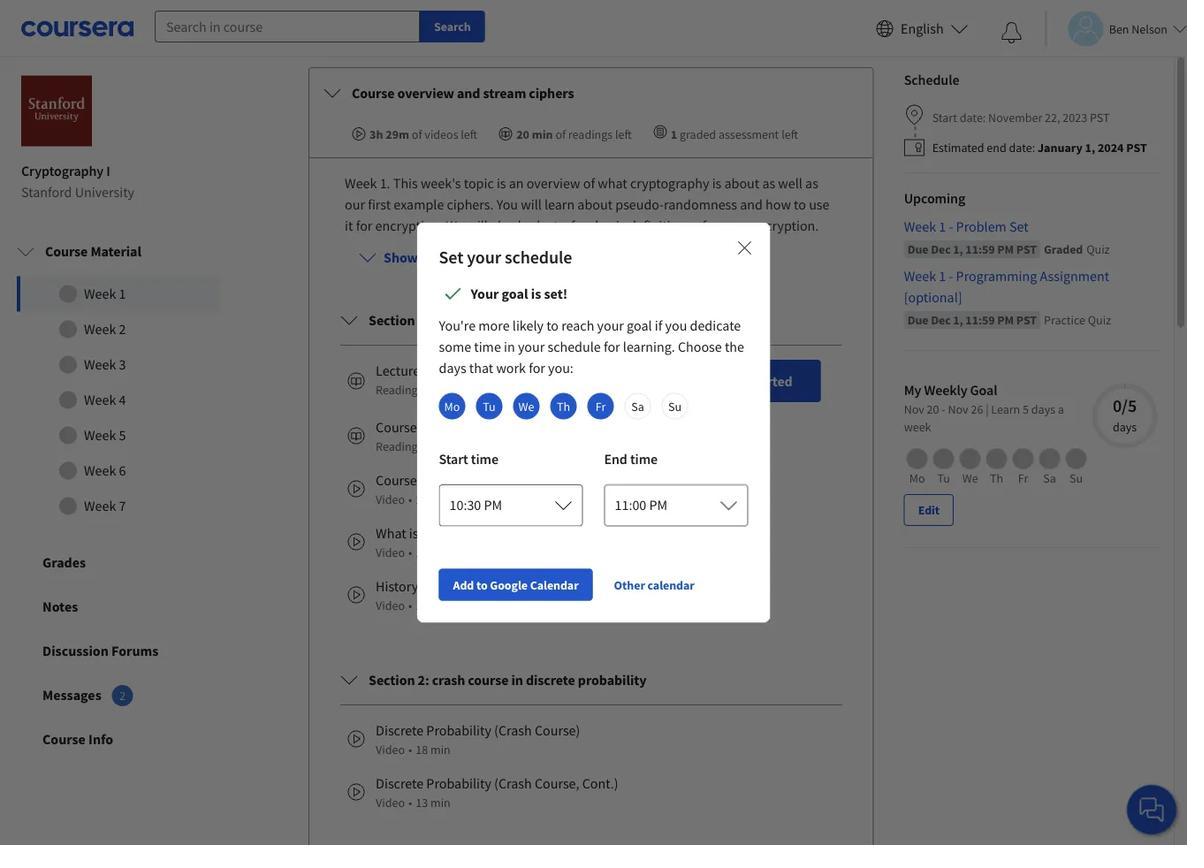 Task type: describe. For each thing, give the bounding box(es) containing it.
time inside you're more likely to reach your goal if you dedicate some time in your schedule for learning. choose the days that work for you:
[[474, 338, 501, 356]]

18 inside history of cryptography video • 18 min
[[415, 598, 428, 614]]

1 horizontal spatial th
[[990, 470, 1003, 486]]

1 nov from the left
[[904, 401, 924, 417]]

course info
[[42, 731, 113, 749]]

how
[[765, 195, 791, 213]]

min down ciphers
[[532, 126, 553, 142]]

lecture slides for all six weeks
[[375, 361, 551, 379]]

2 encryption. from the left
[[751, 216, 819, 234]]

readings
[[568, 126, 613, 142]]

get
[[724, 372, 746, 390]]

min inside history of cryptography video • 18 min
[[430, 598, 450, 614]]

11:59 inside week 1 - programming assignment [optional] due dec 1, 11:59 pm pst practice quiz
[[966, 312, 995, 328]]

5 inside my weekly goal nov 20 - nov 26 | learn 5 days a week
[[1023, 401, 1029, 417]]

11:00 pm
[[615, 497, 668, 514]]

check image
[[443, 283, 464, 305]]

0 vertical spatial 10
[[428, 382, 441, 398]]

1 horizontal spatial tu
[[937, 470, 950, 486]]

course info link
[[0, 718, 238, 762]]

1 vertical spatial mo
[[909, 470, 925, 486]]

reading
[[565, 418, 610, 436]]

1 horizontal spatial su
[[1070, 470, 1083, 486]]

video inside the course overview video • 10 min
[[375, 491, 405, 507]]

time for end time
[[630, 451, 658, 468]]

lecture
[[375, 361, 420, 379]]

to inside "button"
[[477, 577, 488, 593]]

1 graded assessment left
[[671, 126, 798, 142]]

10:30 pm button
[[439, 484, 583, 527]]

1.
[[380, 174, 390, 192]]

2:
[[417, 671, 429, 689]]

estimated end date: january 1, 2024 pst
[[932, 139, 1147, 155]]

course overview and stream ciphers
[[352, 84, 574, 101]]

january
[[1038, 139, 1083, 155]]

10 inside course overview and additional reading resources reading • 10 min
[[428, 438, 441, 454]]

stanford
[[21, 184, 72, 201]]

university
[[75, 184, 134, 201]]

other
[[614, 577, 645, 593]]

1 for week 1
[[119, 285, 126, 303]]

1 vertical spatial sa
[[1043, 470, 1056, 486]]

min inside the discrete probability (crash course, cont.) video • 13 min
[[430, 795, 450, 811]]

history of cryptography video • 18 min
[[375, 577, 516, 614]]

is inside the what is cryptography? video • 15 min
[[409, 524, 418, 542]]

overview for additional
[[420, 418, 473, 436]]

add to google calendar button
[[439, 569, 593, 601]]

search
[[434, 19, 471, 34]]

1 as from the left
[[762, 174, 775, 192]]

10:30
[[450, 497, 481, 514]]

for left learning.
[[604, 338, 620, 356]]

video inside history of cryptography video • 18 min
[[375, 598, 405, 614]]

11:59 inside week 1 - problem set due dec 1, 11:59 pm pst graded quiz
[[966, 241, 995, 257]]

search button
[[420, 11, 485, 42]]

2 horizontal spatial your
[[597, 317, 624, 335]]

show notifications image
[[1002, 22, 1023, 43]]

10 inside the course overview video • 10 min
[[415, 491, 428, 507]]

- inside my weekly goal nov 20 - nov 26 | learn 5 days a week
[[942, 401, 946, 417]]

due inside week 1 - problem set due dec 1, 11:59 pm pst graded quiz
[[908, 241, 929, 257]]

2 horizontal spatial we
[[962, 470, 978, 486]]

the
[[725, 338, 745, 356]]

0 horizontal spatial your
[[467, 246, 502, 268]]

probability
[[578, 671, 646, 689]]

randomness
[[664, 195, 737, 213]]

video inside the discrete probability (crash course, cont.) video • 13 min
[[375, 795, 405, 811]]

end
[[604, 451, 628, 468]]

- for problem
[[949, 217, 953, 235]]

week 4 link
[[17, 383, 221, 418]]

fr inside set your schedule dialog
[[596, 398, 606, 414]]

days inside my weekly goal nov 20 - nov 26 | learn 5 days a week
[[1031, 401, 1056, 417]]

a inside week 1.  this week's topic is an overview of what cryptography is about as well as our first example ciphers. you will learn about pseudo-randomness and how to use it for encryption. we will also look at a few basic definitions of secure encryption.
[[561, 216, 568, 234]]

about?
[[565, 311, 607, 329]]

- for programming
[[949, 267, 953, 285]]

goal inside you're more likely to reach your goal if you dedicate some time in your schedule for learning. choose the days that work for you:
[[627, 317, 652, 335]]

get started button
[[696, 360, 821, 402]]

• inside the course overview video • 10 min
[[408, 491, 412, 507]]

overview for stream
[[397, 84, 454, 101]]

is up randomness
[[712, 174, 721, 192]]

ciphers.
[[447, 195, 493, 213]]

help center image
[[1142, 799, 1163, 821]]

discussion forums link
[[0, 629, 238, 674]]

1 reading from the top
[[375, 382, 418, 398]]

cryptography inside history of cryptography video • 18 min
[[435, 577, 516, 595]]

to inside week 1.  this week's topic is an overview of what cryptography is about as well as our first example ciphers. you will learn about pseudo-randomness and how to use it for encryption. we will also look at a few basic definitions of secure encryption.
[[794, 195, 806, 213]]

(crash for course)
[[494, 721, 532, 739]]

some
[[439, 338, 471, 356]]

1 for week 1 - programming assignment [optional] due dec 1, 11:59 pm pst practice quiz
[[939, 267, 946, 285]]

1 for week 1 - problem set due dec 1, 11:59 pm pst graded quiz
[[939, 217, 946, 235]]

week 6 link
[[17, 453, 221, 489]]

0 vertical spatial date:
[[960, 109, 986, 125]]

section for section 2: crash course in discrete probability
[[368, 671, 415, 689]]

you're
[[439, 317, 476, 335]]

1 horizontal spatial your
[[518, 338, 545, 356]]

of right 29m on the left top of the page
[[412, 126, 422, 142]]

we inside week 1.  this week's topic is an overview of what cryptography is about as well as our first example ciphers. you will learn about pseudo-randomness and how to use it for encryption. we will also look at a few basic definitions of secure encryption.
[[446, 216, 464, 234]]

for left you:
[[529, 359, 546, 377]]

end
[[987, 139, 1007, 155]]

dec inside week 1 - programming assignment [optional] due dec 1, 11:59 pm pst practice quiz
[[931, 312, 951, 328]]

practice
[[1044, 312, 1086, 328]]

weekly
[[924, 381, 967, 399]]

edit
[[918, 502, 940, 518]]

add to google calendar
[[453, 577, 579, 593]]

if
[[655, 317, 663, 335]]

set inside dialog
[[439, 246, 464, 268]]

cryptography inside cryptography i stanford university
[[21, 162, 104, 180]]

of down randomness
[[695, 216, 706, 234]]

course material
[[45, 243, 141, 261]]

3h 29m of videos left
[[369, 126, 477, 142]]

that
[[469, 359, 494, 377]]

cryptography i stanford university
[[21, 162, 134, 201]]

info
[[89, 731, 113, 749]]

1 left graded at the right of the page
[[671, 126, 677, 142]]

more
[[479, 317, 510, 335]]

0 vertical spatial schedule
[[505, 246, 572, 268]]

0 horizontal spatial 5
[[119, 427, 126, 445]]

18 inside discrete probability (crash course) video • 18 min
[[415, 742, 428, 758]]

forums
[[111, 643, 159, 660]]

additional
[[502, 418, 562, 436]]

it
[[345, 216, 353, 234]]

week 1 - problem set link
[[904, 216, 1160, 237]]

week for week 2
[[84, 321, 116, 338]]

grades link
[[0, 541, 238, 585]]

pst inside week 1 - programming assignment [optional] due dec 1, 11:59 pm pst practice quiz
[[1016, 312, 1037, 328]]

notes
[[42, 598, 78, 616]]

week 1 - programming assignment [optional] link
[[904, 265, 1160, 308]]

pst right "2023"
[[1090, 109, 1110, 125]]

problem
[[956, 217, 1007, 235]]

1 vertical spatial date:
[[1009, 139, 1035, 155]]

2 vertical spatial days
[[1113, 419, 1137, 435]]

end time
[[604, 451, 658, 468]]

i
[[106, 162, 110, 180]]

close image
[[734, 238, 756, 259]]

due inside week 1 - programming assignment [optional] due dec 1, 11:59 pm pst practice quiz
[[908, 312, 929, 328]]

• inside the what is cryptography? video • 15 min
[[408, 545, 412, 560]]

1, inside week 1 - problem set due dec 1, 11:59 pm pst graded quiz
[[953, 241, 963, 257]]

1 encryption. from the left
[[375, 216, 443, 234]]

quiz inside week 1 - problem set due dec 1, 11:59 pm pst graded quiz
[[1087, 241, 1110, 257]]

overview inside week 1.  this week's topic is an overview of what cryptography is about as well as our first example ciphers. you will learn about pseudo-randomness and how to use it for encryption. we will also look at a few basic definitions of secure encryption.
[[526, 174, 580, 192]]

11:00
[[615, 497, 647, 514]]

1, inside week 1 - programming assignment [optional] due dec 1, 11:59 pm pst practice quiz
[[953, 312, 963, 328]]

2 as from the left
[[805, 174, 818, 192]]

use
[[809, 195, 830, 213]]

0/5
[[1113, 395, 1137, 417]]

pm inside week 1 - programming assignment [optional] due dec 1, 11:59 pm pst practice quiz
[[997, 312, 1014, 328]]

schedule inside you're more likely to reach your goal if you dedicate some time in your schedule for learning. choose the days that work for you:
[[548, 338, 601, 356]]

likely
[[513, 317, 544, 335]]

10:30 pm
[[450, 497, 502, 514]]

few
[[571, 216, 592, 234]]

course for course overview and stream ciphers
[[352, 84, 394, 101]]

course for course material
[[45, 243, 88, 261]]

1 vertical spatial fr
[[1018, 470, 1028, 486]]

course)
[[534, 721, 580, 739]]

set inside week 1 - problem set due dec 1, 11:59 pm pst graded quiz
[[1010, 217, 1029, 235]]

coursera image
[[21, 14, 134, 43]]

well
[[778, 174, 802, 192]]

topic
[[464, 174, 494, 192]]

this
[[393, 174, 418, 192]]

what is cryptography? video • 15 min
[[375, 524, 508, 560]]

english button
[[869, 0, 976, 57]]

your goal is set!
[[471, 285, 568, 303]]

0 horizontal spatial 20
[[516, 126, 529, 142]]

secure
[[709, 216, 748, 234]]

basic
[[595, 216, 626, 234]]

th inside set your schedule dialog
[[557, 398, 570, 414]]

dedicate
[[690, 317, 741, 335]]

cryptography inside dropdown button
[[479, 311, 562, 329]]

0 vertical spatial about
[[724, 174, 759, 192]]

definitions
[[628, 216, 692, 234]]

history
[[375, 577, 418, 595]]

what inside week 1.  this week's topic is an overview of what cryptography is about as well as our first example ciphers. you will learn about pseudo-randomness and how to use it for encryption. we will also look at a few basic definitions of secure encryption.
[[598, 174, 627, 192]]

1 vertical spatial will
[[467, 216, 488, 234]]

of left readings
[[555, 126, 566, 142]]

for left all
[[459, 361, 476, 379]]

cryptography?
[[421, 524, 508, 542]]

min inside course overview and additional reading resources reading • 10 min
[[443, 438, 463, 454]]

six
[[496, 361, 512, 379]]

other calendar
[[614, 577, 695, 593]]

edit button
[[904, 494, 954, 526]]

week for week 5
[[84, 427, 116, 445]]

of up few
[[583, 174, 595, 192]]

reach
[[562, 317, 595, 335]]

is left an
[[496, 174, 506, 192]]

week
[[904, 419, 931, 435]]



Task type: locate. For each thing, give the bounding box(es) containing it.
will
[[521, 195, 541, 213], [467, 216, 488, 234]]

0 vertical spatial days
[[439, 359, 467, 377]]

0 vertical spatial we
[[446, 216, 464, 234]]

and left stream
[[457, 84, 480, 101]]

we down ciphers.
[[446, 216, 464, 234]]

discrete probability (crash course, cont.) video • 13 min
[[375, 774, 618, 811]]

start for start date: november 22, 2023 pst
[[932, 109, 957, 125]]

1 vertical spatial 10
[[428, 438, 441, 454]]

1 vertical spatial 18
[[415, 742, 428, 758]]

1 vertical spatial 1,
[[953, 241, 963, 257]]

started
[[748, 372, 793, 390]]

and inside course overview and additional reading resources reading • 10 min
[[476, 418, 499, 436]]

what inside dropdown button
[[432, 311, 463, 329]]

stream
[[483, 84, 526, 101]]

1 up week 2 link
[[119, 285, 126, 303]]

11:00 pm button
[[604, 484, 749, 527]]

course inside the course overview video • 10 min
[[375, 471, 417, 489]]

[optional]
[[904, 288, 962, 306]]

probability inside discrete probability (crash course) video • 18 min
[[426, 721, 491, 739]]

3 left from the left
[[781, 126, 798, 142]]

course material button
[[3, 227, 235, 277]]

time for start time
[[471, 451, 499, 468]]

your right reach
[[597, 317, 624, 335]]

start date: november 22, 2023 pst
[[932, 109, 1110, 125]]

su inside set your schedule dialog
[[669, 398, 682, 414]]

min down lecture slides for all six weeks
[[443, 382, 463, 398]]

tu up edit
[[937, 470, 950, 486]]

0 vertical spatial quiz
[[1087, 241, 1110, 257]]

1 inside week 1 - programming assignment [optional] due dec 1, 11:59 pm pst practice quiz
[[939, 267, 946, 285]]

10 down overview
[[415, 491, 428, 507]]

week 1 - problem set due dec 1, 11:59 pm pst graded quiz
[[904, 217, 1110, 257]]

10 up overview
[[428, 438, 441, 454]]

min inside the what is cryptography? video • 15 min
[[430, 545, 450, 560]]

dec inside week 1 - problem set due dec 1, 11:59 pm pst graded quiz
[[931, 241, 951, 257]]

0 vertical spatial 20
[[516, 126, 529, 142]]

week left '6'
[[84, 462, 116, 480]]

0 vertical spatial what
[[598, 174, 627, 192]]

of inside history of cryptography video • 18 min
[[421, 577, 433, 595]]

and up start time
[[476, 418, 499, 436]]

your
[[467, 246, 502, 268], [597, 317, 624, 335], [518, 338, 545, 356]]

week 1 link
[[17, 277, 221, 312]]

1 horizontal spatial days
[[1031, 401, 1056, 417]]

pm right 11:00
[[650, 497, 668, 514]]

1 vertical spatial cryptography
[[479, 311, 562, 329]]

1 probability from the top
[[426, 721, 491, 739]]

week up week 6
[[84, 427, 116, 445]]

week inside week 1.  this week's topic is an overview of what cryptography is about as well as our first example ciphers. you will learn about pseudo-randomness and how to use it for encryption. we will also look at a few basic definitions of secure encryption.
[[345, 174, 377, 192]]

0 horizontal spatial sa
[[632, 398, 644, 414]]

0 vertical spatial -
[[949, 217, 953, 235]]

discrete probability (crash course) video • 18 min
[[375, 721, 580, 758]]

chat with us image
[[1138, 796, 1166, 824]]

section 1:  what is cryptography about?
[[368, 311, 607, 329]]

tu down all
[[483, 398, 496, 414]]

0 vertical spatial fr
[[596, 398, 606, 414]]

week for week 1 - programming assignment [optional] due dec 1, 11:59 pm pst practice quiz
[[904, 267, 936, 285]]

course,
[[534, 774, 579, 792]]

1, down [optional]
[[953, 312, 963, 328]]

0 vertical spatial in
[[504, 338, 515, 356]]

20 down weekly
[[927, 401, 939, 417]]

week up week 3
[[84, 321, 116, 338]]

1 discrete from the top
[[375, 721, 423, 739]]

2 discrete from the top
[[375, 774, 423, 792]]

min inside discrete probability (crash course) video • 18 min
[[430, 742, 450, 758]]

to right likely
[[547, 317, 559, 335]]

- inside week 1 - programming assignment [optional] due dec 1, 11:59 pm pst practice quiz
[[949, 267, 953, 285]]

week for week 1.  this week's topic is an overview of what cryptography is about as well as our first example ciphers. you will learn about pseudo-randomness and how to use it for encryption. we will also look at a few basic definitions of secure encryption.
[[345, 174, 377, 192]]

week for week 7
[[84, 498, 116, 515]]

1 vertical spatial days
[[1031, 401, 1056, 417]]

cryptography down your goal is set! on the left of page
[[479, 311, 562, 329]]

1
[[671, 126, 677, 142], [939, 217, 946, 235], [939, 267, 946, 285], [119, 285, 126, 303]]

graded
[[1044, 241, 1083, 257]]

1 (crash from the top
[[494, 721, 532, 739]]

0 horizontal spatial mo
[[444, 398, 460, 414]]

3h
[[369, 126, 383, 142]]

5 right 'learn'
[[1023, 401, 1029, 417]]

1 horizontal spatial 5
[[1023, 401, 1029, 417]]

1 horizontal spatial 20
[[927, 401, 939, 417]]

0 horizontal spatial a
[[561, 216, 568, 234]]

reading inside course overview and additional reading resources reading • 10 min
[[375, 438, 418, 454]]

min right 15
[[430, 545, 450, 560]]

reading down lecture
[[375, 382, 418, 398]]

20 inside my weekly goal nov 20 - nov 26 | learn 5 days a week
[[927, 401, 939, 417]]

course for course overview and additional reading resources reading • 10 min
[[375, 418, 417, 436]]

pm inside "10:30 pm" popup button
[[484, 497, 502, 514]]

set your schedule dialog
[[417, 222, 771, 623]]

fr down 'learn'
[[1018, 470, 1028, 486]]

goal left if
[[627, 317, 652, 335]]

show
[[383, 248, 418, 266]]

0 vertical spatial to
[[794, 195, 806, 213]]

date: up estimated on the right top of page
[[960, 109, 986, 125]]

2 probability from the top
[[426, 774, 491, 792]]

an
[[509, 174, 524, 192]]

18
[[415, 598, 428, 614], [415, 742, 428, 758]]

a inside my weekly goal nov 20 - nov 26 | learn 5 days a week
[[1058, 401, 1064, 417]]

0 horizontal spatial encryption.
[[375, 216, 443, 234]]

discrete up 13
[[375, 774, 423, 792]]

discrete for discrete probability (crash course, cont.)
[[375, 774, 423, 792]]

1 vertical spatial about
[[577, 195, 612, 213]]

goal right your
[[502, 285, 528, 303]]

overview down 10 min
[[420, 418, 473, 436]]

discrete
[[526, 671, 575, 689]]

0 vertical spatial and
[[457, 84, 480, 101]]

week's
[[420, 174, 461, 192]]

29m
[[385, 126, 409, 142]]

1 vertical spatial -
[[949, 267, 953, 285]]

days inside you're more likely to reach your goal if you dedicate some time in your schedule for learning. choose the days that work for you:
[[439, 359, 467, 377]]

week for week 1 - problem set due dec 1, 11:59 pm pst graded quiz
[[904, 217, 936, 235]]

2 nov from the left
[[948, 401, 968, 417]]

in inside you're more likely to reach your goal if you dedicate some time in your schedule for learning. choose the days that work for you:
[[504, 338, 515, 356]]

1 vertical spatial start
[[439, 451, 468, 468]]

probability inside the discrete probability (crash course, cont.) video • 13 min
[[426, 774, 491, 792]]

about up secure
[[724, 174, 759, 192]]

26
[[971, 401, 983, 417]]

22,
[[1045, 109, 1060, 125]]

week 3 link
[[17, 347, 221, 383]]

1 horizontal spatial a
[[1058, 401, 1064, 417]]

0 horizontal spatial su
[[669, 398, 682, 414]]

probability down crash
[[426, 721, 491, 739]]

calendar
[[530, 577, 579, 593]]

start inside set your schedule dialog
[[439, 451, 468, 468]]

pst down week 1 - problem set link
[[1016, 241, 1037, 257]]

1 vertical spatial discrete
[[375, 774, 423, 792]]

as left well
[[762, 174, 775, 192]]

section 2: crash course in discrete probability button
[[326, 655, 856, 705]]

1 vertical spatial section
[[368, 671, 415, 689]]

week 6
[[84, 462, 126, 480]]

2 inside week 2 link
[[119, 321, 126, 338]]

material
[[91, 243, 141, 261]]

schedule
[[904, 71, 959, 88]]

- left problem
[[949, 217, 953, 235]]

discrete inside the discrete probability (crash course, cont.) video • 13 min
[[375, 774, 423, 792]]

ciphers
[[529, 84, 574, 101]]

as right well
[[805, 174, 818, 192]]

mo up edit
[[909, 470, 925, 486]]

1 horizontal spatial left
[[615, 126, 632, 142]]

discussion
[[42, 643, 109, 660]]

min inside the course overview video • 10 min
[[430, 491, 450, 507]]

start
[[932, 109, 957, 125], [439, 451, 468, 468]]

0 horizontal spatial start
[[439, 451, 468, 468]]

week 7 link
[[17, 489, 221, 524]]

what
[[375, 524, 406, 542]]

we down 26
[[962, 470, 978, 486]]

pst right 2024
[[1126, 139, 1147, 155]]

0 vertical spatial tu
[[483, 398, 496, 414]]

week for week 1
[[84, 285, 116, 303]]

5 video from the top
[[375, 795, 405, 811]]

week for week 6
[[84, 462, 116, 480]]

grades
[[42, 554, 86, 572]]

0 horizontal spatial left
[[461, 126, 477, 142]]

th down 'learn'
[[990, 470, 1003, 486]]

2
[[119, 321, 126, 338], [120, 689, 126, 703]]

0 horizontal spatial days
[[439, 359, 467, 377]]

1 vertical spatial in
[[511, 671, 523, 689]]

• inside course overview and additional reading resources reading • 10 min
[[421, 438, 425, 454]]

left for 20 min of readings left
[[615, 126, 632, 142]]

0 vertical spatial section
[[368, 311, 415, 329]]

to left use
[[794, 195, 806, 213]]

your
[[471, 285, 499, 303]]

0 horizontal spatial th
[[557, 398, 570, 414]]

week left 4
[[84, 392, 116, 409]]

0 vertical spatial su
[[669, 398, 682, 414]]

week
[[345, 174, 377, 192], [904, 217, 936, 235], [904, 267, 936, 285], [84, 285, 116, 303], [84, 321, 116, 338], [84, 356, 116, 374], [84, 392, 116, 409], [84, 427, 116, 445], [84, 462, 116, 480], [84, 498, 116, 515]]

week 5 link
[[17, 418, 221, 453]]

all
[[479, 361, 493, 379]]

week left the 3
[[84, 356, 116, 374]]

2 left from the left
[[615, 126, 632, 142]]

week 1 - programming assignment [optional] due dec 1, 11:59 pm pst practice quiz
[[904, 267, 1111, 328]]

pseudo-
[[615, 195, 664, 213]]

1 due from the top
[[908, 241, 929, 257]]

week 1.  this week's topic is an overview of what cryptography is about as well as our first example ciphers. you will learn about pseudo-randomness and how to use it for encryption. we will also look at a few basic definitions of secure encryption.
[[345, 174, 830, 234]]

left for 3h 29m of videos left
[[461, 126, 477, 142]]

video inside the what is cryptography? video • 15 min
[[375, 545, 405, 560]]

nov left 26
[[948, 401, 968, 417]]

will down ciphers.
[[467, 216, 488, 234]]

pm inside 11:00 pm popup button
[[650, 497, 668, 514]]

discrete inside discrete probability (crash course) video • 18 min
[[375, 721, 423, 739]]

7
[[119, 498, 126, 515]]

1 down upcoming
[[939, 217, 946, 235]]

0 vertical spatial sa
[[632, 398, 644, 414]]

2 vertical spatial -
[[942, 401, 946, 417]]

encryption. down example
[[375, 216, 443, 234]]

1 18 from the top
[[415, 598, 428, 614]]

quiz right graded at the right top of the page
[[1087, 241, 1110, 257]]

20 down stream
[[516, 126, 529, 142]]

1 inside week 1 - problem set due dec 1, 11:59 pm pst graded quiz
[[939, 217, 946, 235]]

course for course overview video • 10 min
[[375, 471, 417, 489]]

other calendar button
[[607, 569, 702, 601]]

week up our
[[345, 174, 377, 192]]

0 horizontal spatial nov
[[904, 401, 924, 417]]

and for course overview and additional reading resources reading • 10 min
[[476, 418, 499, 436]]

0 vertical spatial reading
[[375, 382, 418, 398]]

1 vertical spatial tu
[[937, 470, 950, 486]]

0 horizontal spatial goal
[[502, 285, 528, 303]]

0 horizontal spatial to
[[477, 577, 488, 593]]

4 video from the top
[[375, 742, 405, 758]]

1 up [optional]
[[939, 267, 946, 285]]

and left how at top
[[740, 195, 763, 213]]

pm inside week 1 - problem set due dec 1, 11:59 pm pst graded quiz
[[997, 241, 1014, 257]]

min down overview
[[430, 491, 450, 507]]

1 vertical spatial 5
[[119, 427, 126, 445]]

1 vertical spatial reading
[[375, 438, 418, 454]]

encryption. down how at top
[[751, 216, 819, 234]]

course left info at the left of page
[[42, 731, 86, 749]]

slides
[[423, 361, 456, 379]]

0 vertical spatial 2
[[119, 321, 126, 338]]

left right readings
[[615, 126, 632, 142]]

1 horizontal spatial we
[[519, 398, 535, 414]]

of
[[412, 126, 422, 142], [555, 126, 566, 142], [583, 174, 595, 192], [695, 216, 706, 234], [421, 577, 433, 595]]

1:
[[417, 311, 429, 329]]

will up look
[[521, 195, 541, 213]]

(crash inside discrete probability (crash course) video • 18 min
[[494, 721, 532, 739]]

2 vertical spatial your
[[518, 338, 545, 356]]

Search in course text field
[[155, 11, 420, 42]]

as
[[762, 174, 775, 192], [805, 174, 818, 192]]

11:59
[[966, 241, 995, 257], [966, 312, 995, 328]]

discrete for discrete probability (crash course)
[[375, 721, 423, 739]]

in right course
[[511, 671, 523, 689]]

1 left from the left
[[461, 126, 477, 142]]

overview
[[397, 84, 454, 101], [526, 174, 580, 192], [420, 418, 473, 436]]

1 vertical spatial 2
[[120, 689, 126, 703]]

1 vertical spatial your
[[597, 317, 624, 335]]

course down lecture
[[375, 418, 417, 436]]

- inside week 1 - problem set due dec 1, 11:59 pm pst graded quiz
[[949, 217, 953, 235]]

stanford university image
[[21, 76, 92, 147]]

2 18 from the top
[[415, 742, 428, 758]]

of right history
[[421, 577, 433, 595]]

week inside week 1 - problem set due dec 1, 11:59 pm pst graded quiz
[[904, 217, 936, 235]]

5 up '6'
[[119, 427, 126, 445]]

min down crash
[[430, 742, 450, 758]]

video inside discrete probability (crash course) video • 18 min
[[375, 742, 405, 758]]

a right 'learn'
[[1058, 401, 1064, 417]]

2 up the 3
[[119, 321, 126, 338]]

and inside dropdown button
[[457, 84, 480, 101]]

2 reading from the top
[[375, 438, 418, 454]]

start for start time
[[439, 451, 468, 468]]

course inside course overview and additional reading resources reading • 10 min
[[375, 418, 417, 436]]

0 vertical spatial cryptography
[[630, 174, 709, 192]]

min down the what is cryptography? video • 15 min
[[430, 598, 450, 614]]

overview up learn
[[526, 174, 580, 192]]

1 dec from the top
[[931, 241, 951, 257]]

1 horizontal spatial sa
[[1043, 470, 1056, 486]]

1 video from the top
[[375, 491, 405, 507]]

overview
[[420, 471, 475, 489]]

time
[[474, 338, 501, 356], [471, 451, 499, 468], [630, 451, 658, 468]]

upcoming
[[904, 189, 965, 207]]

18 up 13
[[415, 742, 428, 758]]

section
[[368, 311, 415, 329], [368, 671, 415, 689]]

1 vertical spatial cryptography
[[435, 577, 516, 595]]

pm up programming
[[997, 241, 1014, 257]]

add
[[453, 577, 474, 593]]

pst down the "week 1 - programming assignment [optional]" 'link' at top
[[1016, 312, 1037, 328]]

1 horizontal spatial date:
[[1009, 139, 1035, 155]]

0 horizontal spatial about
[[577, 195, 612, 213]]

1 vertical spatial (crash
[[494, 774, 532, 792]]

quiz inside week 1 - programming assignment [optional] due dec 1, 11:59 pm pst practice quiz
[[1088, 312, 1111, 328]]

days down 0/5
[[1113, 419, 1137, 435]]

for
[[356, 216, 372, 234], [604, 338, 620, 356], [529, 359, 546, 377], [459, 361, 476, 379]]

0 vertical spatial (crash
[[494, 721, 532, 739]]

0 horizontal spatial what
[[432, 311, 463, 329]]

2 dec from the top
[[931, 312, 951, 328]]

0 vertical spatial will
[[521, 195, 541, 213]]

1 horizontal spatial cryptography
[[435, 577, 516, 595]]

1 11:59 from the top
[[966, 241, 995, 257]]

2 (crash from the top
[[494, 774, 532, 792]]

calendar
[[648, 577, 695, 593]]

we inside set your schedule dialog
[[519, 398, 535, 414]]

course overview and stream ciphers button
[[309, 68, 873, 117]]

1 vertical spatial probability
[[426, 774, 491, 792]]

2023
[[1063, 109, 1087, 125]]

set right problem
[[1010, 217, 1029, 235]]

time up that
[[474, 338, 501, 356]]

fr up the reading
[[596, 398, 606, 414]]

• inside discrete probability (crash course) video • 18 min
[[408, 742, 412, 758]]

(crash inside the discrete probability (crash course, cont.) video • 13 min
[[494, 774, 532, 792]]

start up estimated on the right top of page
[[932, 109, 957, 125]]

0 vertical spatial a
[[561, 216, 568, 234]]

1 horizontal spatial goal
[[627, 317, 652, 335]]

overview inside course overview and additional reading resources reading • 10 min
[[420, 418, 473, 436]]

• inside the discrete probability (crash course, cont.) video • 13 min
[[408, 795, 412, 811]]

resources
[[613, 418, 670, 436]]

2 due from the top
[[908, 312, 929, 328]]

a right at
[[561, 216, 568, 234]]

is inside set your schedule dialog
[[531, 285, 541, 303]]

0 vertical spatial 5
[[1023, 401, 1029, 417]]

start up overview
[[439, 451, 468, 468]]

show learning objectives
[[383, 248, 542, 266]]

mo
[[444, 398, 460, 414], [909, 470, 925, 486]]

course for course info
[[42, 731, 86, 749]]

week 4
[[84, 392, 126, 409]]

0 vertical spatial due
[[908, 241, 929, 257]]

your down also
[[467, 246, 502, 268]]

1 vertical spatial goal
[[627, 317, 652, 335]]

left
[[461, 126, 477, 142], [615, 126, 632, 142], [781, 126, 798, 142]]

cryptography inside week 1.  this week's topic is an overview of what cryptography is about as well as our first example ciphers. you will learn about pseudo-randomness and how to use it for encryption. we will also look at a few basic definitions of secure encryption.
[[630, 174, 709, 192]]

1 horizontal spatial about
[[724, 174, 759, 192]]

2 section from the top
[[368, 671, 415, 689]]

1 vertical spatial what
[[432, 311, 463, 329]]

0 horizontal spatial set
[[439, 246, 464, 268]]

tu
[[483, 398, 496, 414], [937, 470, 950, 486]]

1 horizontal spatial fr
[[1018, 470, 1028, 486]]

course overview video • 10 min
[[375, 471, 475, 507]]

section for section 1:  what is cryptography about?
[[368, 311, 415, 329]]

section left 1:
[[368, 311, 415, 329]]

2 vertical spatial 10
[[415, 491, 428, 507]]

sa inside set your schedule dialog
[[632, 398, 644, 414]]

• inside history of cryptography video • 18 min
[[408, 598, 412, 614]]

english
[[901, 20, 944, 38]]

we up additional
[[519, 398, 535, 414]]

schedule down look
[[505, 246, 572, 268]]

and inside week 1.  this week's topic is an overview of what cryptography is about as well as our first example ciphers. you will learn about pseudo-randomness and how to use it for encryption. we will also look at a few basic definitions of secure encryption.
[[740, 195, 763, 213]]

is inside dropdown button
[[466, 311, 476, 329]]

3 video from the top
[[375, 598, 405, 614]]

what up pseudo-
[[598, 174, 627, 192]]

you
[[666, 317, 687, 335]]

2 video from the top
[[375, 545, 405, 560]]

week for week 4
[[84, 392, 116, 409]]

0 horizontal spatial tu
[[483, 398, 496, 414]]

programming
[[956, 267, 1037, 285]]

days down some
[[439, 359, 467, 377]]

schedule
[[505, 246, 572, 268], [548, 338, 601, 356]]

2 11:59 from the top
[[966, 312, 995, 328]]

11:59 down problem
[[966, 241, 995, 257]]

week for week 3
[[84, 356, 116, 374]]

1, left 2024
[[1085, 139, 1095, 155]]

2 horizontal spatial to
[[794, 195, 806, 213]]

2 vertical spatial 1,
[[953, 312, 963, 328]]

th up the reading
[[557, 398, 570, 414]]

2 vertical spatial overview
[[420, 418, 473, 436]]

probability for course,
[[426, 774, 491, 792]]

1 vertical spatial th
[[990, 470, 1003, 486]]

0 vertical spatial goal
[[502, 285, 528, 303]]

fr
[[596, 398, 606, 414], [1018, 470, 1028, 486]]

1 horizontal spatial as
[[805, 174, 818, 192]]

pst inside week 1 - problem set due dec 1, 11:59 pm pst graded quiz
[[1016, 241, 1037, 257]]

to inside you're more likely to reach your goal if you dedicate some time in your schedule for learning. choose the days that work for you:
[[547, 317, 559, 335]]

is left the more
[[466, 311, 476, 329]]

for inside week 1.  this week's topic is an overview of what cryptography is about as well as our first example ciphers. you will learn about pseudo-randomness and how to use it for encryption. we will also look at a few basic definitions of secure encryption.
[[356, 216, 372, 234]]

overview inside dropdown button
[[397, 84, 454, 101]]

mo inside set your schedule dialog
[[444, 398, 460, 414]]

th
[[557, 398, 570, 414], [990, 470, 1003, 486]]

probability for course)
[[426, 721, 491, 739]]

1 vertical spatial we
[[519, 398, 535, 414]]

1 horizontal spatial encryption.
[[751, 216, 819, 234]]

0 vertical spatial discrete
[[375, 721, 423, 739]]

0/5 days
[[1113, 395, 1137, 435]]

2 horizontal spatial days
[[1113, 419, 1137, 435]]

probability
[[426, 721, 491, 739], [426, 774, 491, 792]]

0 vertical spatial 1,
[[1085, 139, 1095, 155]]

11:59 down programming
[[966, 312, 995, 328]]

course
[[468, 671, 508, 689]]

(crash
[[494, 721, 532, 739], [494, 774, 532, 792]]

tu inside set your schedule dialog
[[483, 398, 496, 414]]

in inside dropdown button
[[511, 671, 523, 689]]

and for course overview and stream ciphers
[[457, 84, 480, 101]]

nov up week
[[904, 401, 924, 417]]

schedule down reach
[[548, 338, 601, 356]]

our
[[345, 195, 365, 213]]

work
[[496, 359, 526, 377]]

min up overview
[[443, 438, 463, 454]]

week inside week 1 - programming assignment [optional] due dec 1, 11:59 pm pst practice quiz
[[904, 267, 936, 285]]

(crash for course,
[[494, 774, 532, 792]]

start time
[[439, 451, 499, 468]]

2 vertical spatial we
[[962, 470, 978, 486]]

1 section from the top
[[368, 311, 415, 329]]

overview up 3h 29m of videos left
[[397, 84, 454, 101]]

0 vertical spatial your
[[467, 246, 502, 268]]

1 vertical spatial dec
[[931, 312, 951, 328]]

is
[[496, 174, 506, 192], [712, 174, 721, 192], [531, 285, 541, 303], [466, 311, 476, 329], [409, 524, 418, 542]]

probability up 13
[[426, 774, 491, 792]]

look
[[518, 216, 544, 234]]

0 vertical spatial overview
[[397, 84, 454, 101]]

course up the 3h
[[352, 84, 394, 101]]

section 2: crash course in discrete probability
[[368, 671, 646, 689]]

1 horizontal spatial what
[[598, 174, 627, 192]]

|
[[986, 401, 989, 417]]



Task type: vqa. For each thing, say whether or not it's contained in the screenshot.


